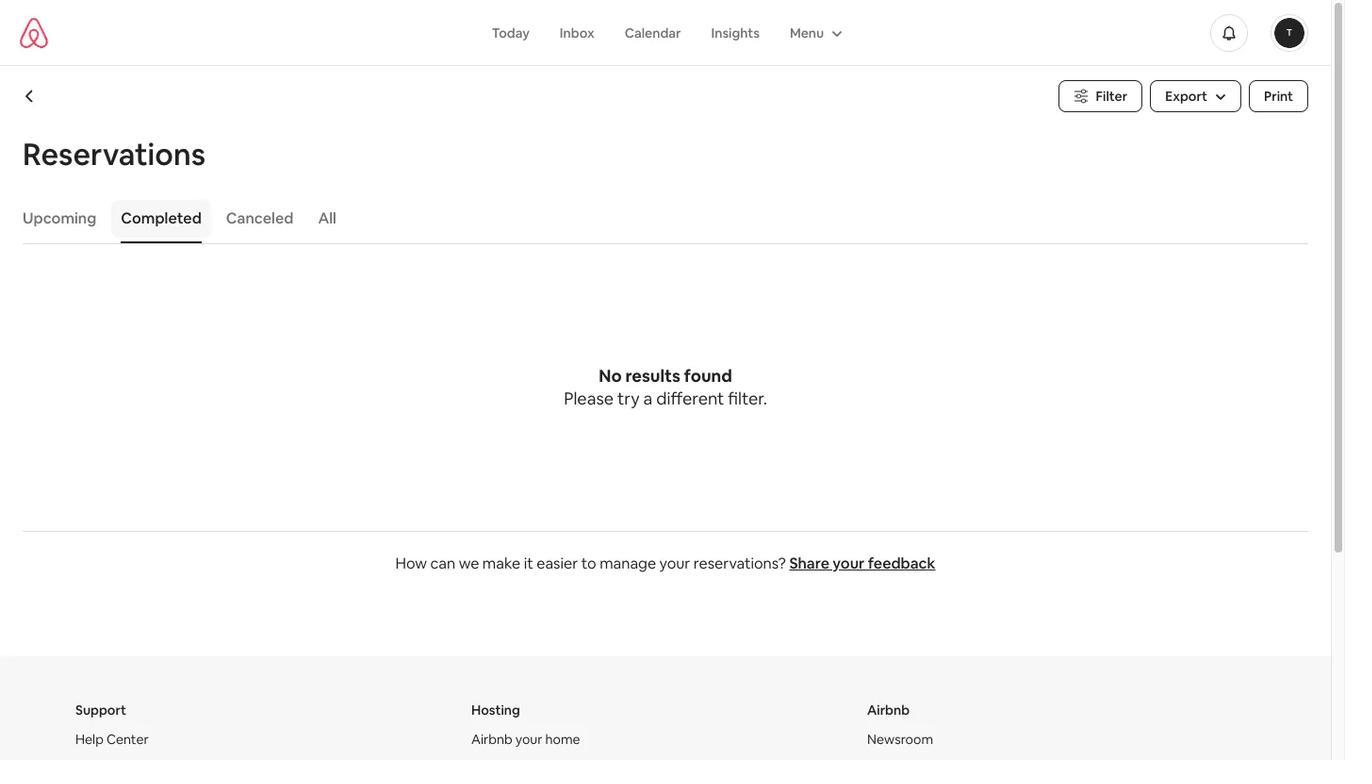 Task type: vqa. For each thing, say whether or not it's contained in the screenshot.
How can we make it easier to manage your reservations? Share your feedback
yes



Task type: describe. For each thing, give the bounding box(es) containing it.
help center
[[75, 731, 149, 748]]

reservations?
[[694, 554, 786, 573]]

tab list containing upcoming
[[13, 194, 1309, 243]]

easier
[[537, 554, 578, 573]]

inbox
[[560, 24, 595, 41]]

calendar
[[625, 24, 681, 41]]

center
[[106, 731, 149, 748]]

completed button
[[112, 200, 211, 238]]

airbnb your home link
[[472, 731, 581, 748]]

home
[[546, 731, 581, 748]]

newsroom
[[868, 731, 934, 748]]

support
[[75, 702, 126, 719]]

calendar link
[[610, 15, 696, 50]]

all button
[[309, 200, 346, 238]]

2 horizontal spatial your
[[833, 554, 865, 573]]

help center link
[[75, 731, 149, 748]]

try
[[618, 388, 640, 409]]

1 horizontal spatial your
[[660, 554, 691, 573]]

insights
[[712, 24, 760, 41]]

help
[[75, 731, 104, 748]]

today link
[[477, 15, 545, 50]]

print button
[[1250, 80, 1309, 112]]

go back image
[[23, 89, 38, 104]]

inbox link
[[545, 15, 610, 50]]

export button
[[1151, 80, 1242, 112]]

airbnb for airbnb
[[868, 702, 910, 719]]

share your feedback button
[[790, 554, 936, 573]]

filter.
[[728, 388, 768, 409]]

how
[[396, 554, 427, 573]]

found
[[684, 365, 733, 387]]

print
[[1265, 88, 1294, 105]]

export
[[1166, 88, 1208, 105]]

results
[[626, 365, 681, 387]]

all
[[318, 208, 336, 228]]

filter
[[1096, 88, 1128, 105]]

no
[[599, 365, 622, 387]]



Task type: locate. For each thing, give the bounding box(es) containing it.
it
[[524, 554, 534, 573]]

today
[[492, 24, 530, 41]]

a
[[644, 388, 653, 409]]

feedback
[[868, 554, 936, 573]]

to
[[582, 554, 597, 573]]

0 vertical spatial airbnb
[[868, 702, 910, 719]]

0 horizontal spatial your
[[516, 731, 543, 748]]

1 vertical spatial airbnb
[[472, 731, 513, 748]]

newsroom link
[[868, 731, 934, 748]]

upcoming button
[[13, 200, 106, 238]]

completed
[[121, 208, 202, 228]]

airbnb up newsroom link on the right of page
[[868, 702, 910, 719]]

main navigation menu image
[[1275, 17, 1305, 48]]

0 horizontal spatial airbnb
[[472, 731, 513, 748]]

please
[[564, 388, 614, 409]]

your right the share
[[833, 554, 865, 573]]

make
[[483, 554, 521, 573]]

your right manage
[[660, 554, 691, 573]]

different
[[657, 388, 725, 409]]

your
[[660, 554, 691, 573], [833, 554, 865, 573], [516, 731, 543, 748]]

airbnb for airbnb your home
[[472, 731, 513, 748]]

1 horizontal spatial airbnb
[[868, 702, 910, 719]]

insights link
[[696, 15, 775, 50]]

canceled
[[226, 208, 294, 228]]

menu button
[[775, 15, 855, 50]]

share
[[790, 554, 830, 573]]

upcoming
[[23, 208, 96, 228]]

canceled button
[[217, 200, 303, 238]]

no results found please try a different filter.
[[564, 365, 768, 409]]

filter button
[[1059, 80, 1143, 112]]

your left home
[[516, 731, 543, 748]]

hosting
[[472, 702, 520, 719]]

airbnb your home
[[472, 731, 581, 748]]

we
[[459, 554, 479, 573]]

reservations
[[23, 135, 206, 174]]

tab list
[[13, 194, 1309, 243]]

manage
[[600, 554, 656, 573]]

how can we make it easier to manage your reservations? share your feedback
[[396, 554, 936, 573]]

airbnb
[[868, 702, 910, 719], [472, 731, 513, 748]]

menu
[[790, 24, 824, 41]]

airbnb down hosting
[[472, 731, 513, 748]]

can
[[431, 554, 456, 573]]



